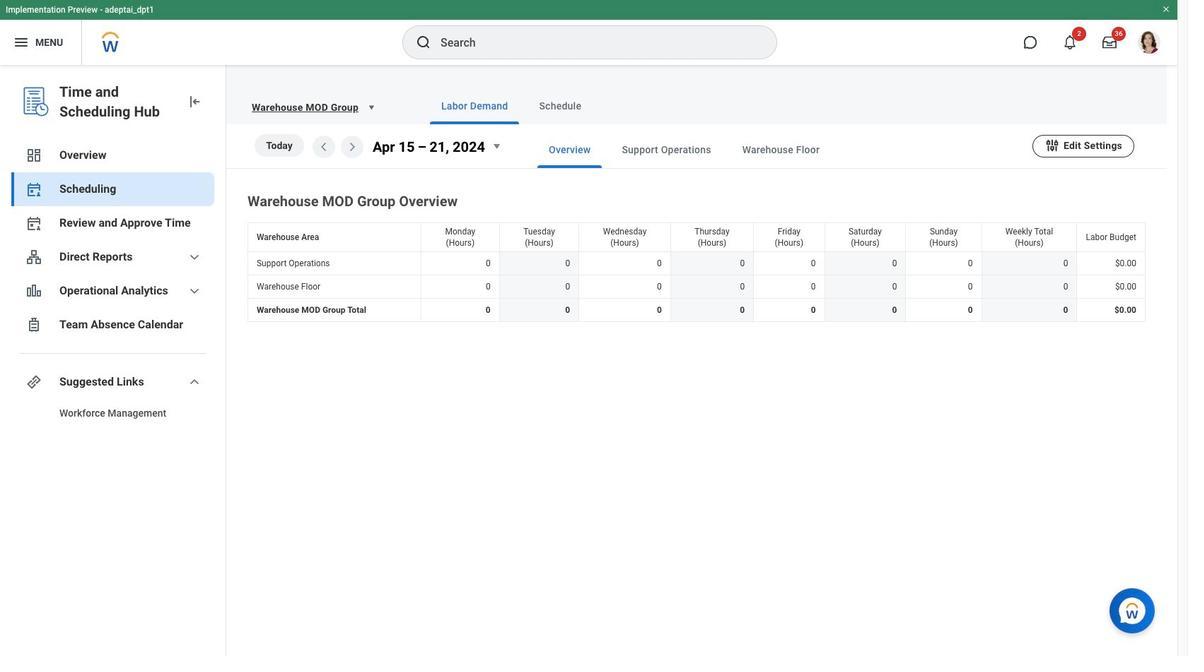 Task type: vqa. For each thing, say whether or not it's contained in the screenshot.
calendar user solid image
yes



Task type: locate. For each thing, give the bounding box(es) containing it.
navigation pane region
[[0, 65, 226, 657]]

close environment banner image
[[1162, 5, 1170, 13]]

inbox large image
[[1103, 35, 1117, 50]]

time and scheduling hub element
[[59, 82, 175, 122]]

chevron right small image
[[344, 139, 361, 156]]

tab panel
[[226, 124, 1167, 325]]

configure image
[[1045, 138, 1060, 153]]

tab list
[[402, 88, 1150, 124], [509, 132, 1033, 168]]

notifications large image
[[1063, 35, 1077, 50]]

justify image
[[13, 34, 30, 51]]

0 vertical spatial tab list
[[402, 88, 1150, 124]]

1 horizontal spatial caret down small image
[[488, 138, 505, 155]]

task timeoff image
[[25, 317, 42, 334]]

chevron down small image
[[186, 374, 203, 391]]

banner
[[0, 0, 1177, 65]]

0 horizontal spatial caret down small image
[[364, 100, 378, 115]]

caret down small image
[[364, 100, 378, 115], [488, 138, 505, 155]]



Task type: describe. For each thing, give the bounding box(es) containing it.
profile logan mcneil image
[[1138, 31, 1161, 57]]

1 vertical spatial caret down small image
[[488, 138, 505, 155]]

link image
[[25, 374, 42, 391]]

chevron left small image
[[315, 139, 332, 156]]

calendar user solid image
[[25, 181, 42, 198]]

calendar user solid image
[[25, 215, 42, 232]]

Search Workday  search field
[[441, 27, 748, 58]]

0 vertical spatial caret down small image
[[364, 100, 378, 115]]

search image
[[415, 34, 432, 51]]

transformation import image
[[186, 93, 203, 110]]

dashboard image
[[25, 147, 42, 164]]

1 vertical spatial tab list
[[509, 132, 1033, 168]]



